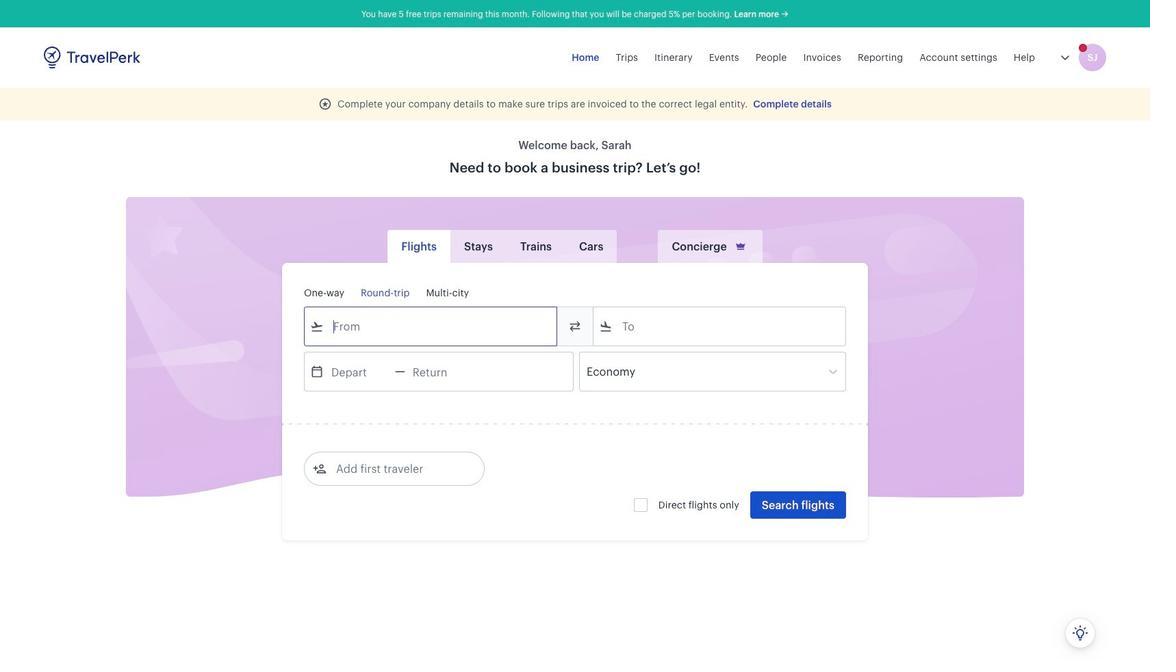Task type: describe. For each thing, give the bounding box(es) containing it.
Add first traveler search field
[[327, 458, 469, 480]]



Task type: vqa. For each thing, say whether or not it's contained in the screenshot.
DEPART text field
yes



Task type: locate. For each thing, give the bounding box(es) containing it.
From search field
[[324, 316, 539, 338]]

To search field
[[613, 316, 828, 338]]

Return text field
[[405, 353, 477, 391]]

Depart text field
[[324, 353, 395, 391]]



